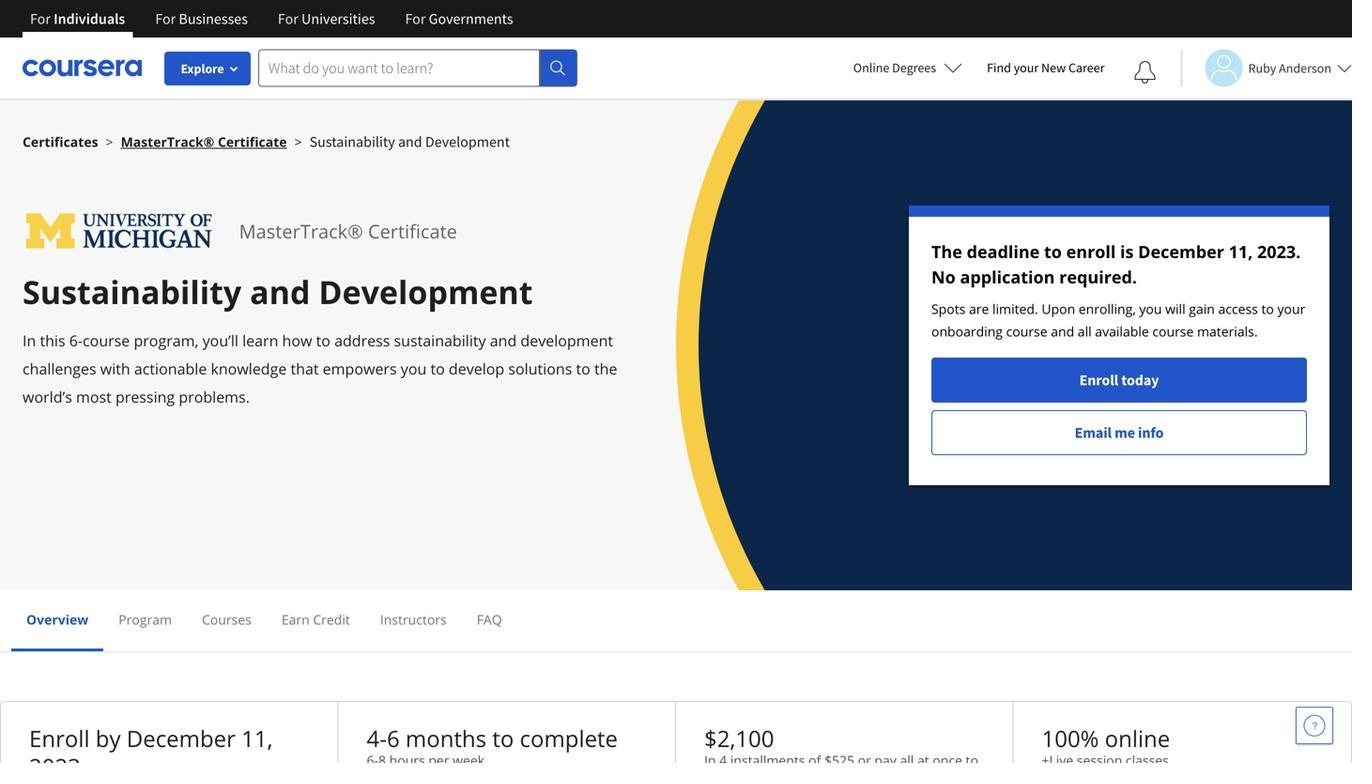 Task type: locate. For each thing, give the bounding box(es) containing it.
for
[[30, 9, 51, 28], [155, 9, 176, 28], [278, 9, 299, 28], [405, 9, 426, 28]]

course
[[1007, 323, 1048, 341], [1153, 323, 1195, 341], [83, 331, 130, 351]]

11, inside enroll by december 11, 2023
[[242, 724, 273, 754]]

spots
[[932, 300, 966, 318]]

ruby
[[1249, 60, 1277, 77]]

0 horizontal spatial certificate
[[218, 133, 287, 151]]

0 horizontal spatial you
[[401, 359, 427, 379]]

0 horizontal spatial enroll
[[29, 724, 90, 754]]

4-
[[367, 724, 387, 754]]

certificates
[[23, 133, 98, 151]]

enroll inside button
[[1080, 371, 1119, 390]]

program link
[[119, 611, 172, 629]]

info
[[1139, 424, 1164, 443]]

you left will
[[1140, 300, 1163, 318]]

credit
[[313, 611, 350, 629]]

1 vertical spatial certificate
[[368, 218, 457, 244]]

ruby anderson
[[1249, 60, 1332, 77]]

sustainability
[[310, 132, 395, 151], [23, 270, 242, 314]]

to down 'sustainability'
[[431, 359, 445, 379]]

degrees
[[893, 59, 937, 76]]

enroll
[[1080, 371, 1119, 390], [29, 724, 90, 754]]

you down 'sustainability'
[[401, 359, 427, 379]]

sustainability down what do you want to learn? text box
[[310, 132, 395, 151]]

1 horizontal spatial you
[[1140, 300, 1163, 318]]

0 vertical spatial december
[[1139, 241, 1225, 264]]

explore button
[[164, 52, 251, 86]]

december right is
[[1139, 241, 1225, 264]]

1 for from the left
[[30, 9, 51, 28]]

materials.
[[1198, 323, 1259, 341]]

solutions
[[509, 359, 573, 379]]

enroll by december 11, 2023
[[29, 724, 273, 764]]

online degrees
[[854, 59, 937, 76]]

learn
[[243, 331, 278, 351]]

>
[[106, 133, 113, 151], [295, 133, 302, 151]]

for governments
[[405, 9, 514, 28]]

11, inside the deadline to enroll is december 11, 2023. no application required.
[[1229, 241, 1254, 264]]

will
[[1166, 300, 1186, 318]]

1 horizontal spatial mastertrack®
[[239, 218, 363, 244]]

enroll left today
[[1080, 371, 1119, 390]]

1 vertical spatial 11,
[[242, 724, 273, 754]]

sustainability
[[394, 331, 486, 351]]

faq link
[[477, 611, 502, 629]]

for individuals
[[30, 9, 125, 28]]

1 horizontal spatial enroll
[[1080, 371, 1119, 390]]

to left enroll
[[1045, 241, 1063, 264]]

0 vertical spatial certificate
[[218, 133, 287, 151]]

address
[[335, 331, 390, 351]]

to right access
[[1262, 300, 1275, 318]]

enroll left by
[[29, 724, 90, 754]]

0 horizontal spatial december
[[127, 724, 236, 754]]

onboarding
[[932, 323, 1003, 341]]

for for businesses
[[155, 9, 176, 28]]

for left universities
[[278, 9, 299, 28]]

sustainability up program,
[[23, 270, 242, 314]]

0 vertical spatial 11,
[[1229, 241, 1254, 264]]

4 for from the left
[[405, 9, 426, 28]]

0 vertical spatial mastertrack®
[[121, 133, 215, 151]]

that
[[291, 359, 319, 379]]

for left individuals
[[30, 9, 51, 28]]

mastertrack®
[[121, 133, 215, 151], [239, 218, 363, 244]]

1 vertical spatial enroll
[[29, 724, 90, 754]]

enroll
[[1067, 241, 1117, 264]]

access
[[1219, 300, 1259, 318]]

1 horizontal spatial sustainability
[[310, 132, 395, 151]]

your right "find"
[[1014, 59, 1039, 76]]

for up what do you want to learn? text box
[[405, 9, 426, 28]]

find your new career
[[988, 59, 1105, 76]]

your right access
[[1278, 300, 1306, 318]]

ruby anderson button
[[1181, 49, 1353, 87]]

1 vertical spatial december
[[127, 724, 236, 754]]

and
[[398, 132, 422, 151], [250, 270, 311, 314], [1052, 323, 1075, 341], [490, 331, 517, 351]]

2 for from the left
[[155, 9, 176, 28]]

overview
[[26, 611, 89, 629]]

required.
[[1060, 266, 1138, 289]]

the
[[932, 241, 963, 264]]

0 vertical spatial enroll
[[1080, 371, 1119, 390]]

new
[[1042, 59, 1067, 76]]

to
[[1045, 241, 1063, 264], [1262, 300, 1275, 318], [316, 331, 331, 351], [431, 359, 445, 379], [576, 359, 591, 379], [493, 724, 514, 754]]

months
[[406, 724, 487, 754]]

0 horizontal spatial >
[[106, 133, 113, 151]]

0 vertical spatial your
[[1014, 59, 1039, 76]]

100%
[[1042, 724, 1100, 754]]

11,
[[1229, 241, 1254, 264], [242, 724, 273, 754]]

None search field
[[258, 49, 578, 87]]

1 vertical spatial sustainability
[[23, 270, 242, 314]]

and up develop
[[490, 331, 517, 351]]

2023.
[[1258, 241, 1302, 264]]

mastertrack® up sustainability and development
[[239, 218, 363, 244]]

course down will
[[1153, 323, 1195, 341]]

december right by
[[127, 724, 236, 754]]

for for universities
[[278, 9, 299, 28]]

earn
[[282, 611, 310, 629]]

1 vertical spatial you
[[401, 359, 427, 379]]

0 horizontal spatial mastertrack®
[[121, 133, 215, 151]]

december inside the deadline to enroll is december 11, 2023. no application required.
[[1139, 241, 1225, 264]]

overview link
[[26, 611, 89, 629]]

and left all
[[1052, 323, 1075, 341]]

1 horizontal spatial 11,
[[1229, 241, 1254, 264]]

certificate
[[218, 133, 287, 151], [368, 218, 457, 244]]

application
[[961, 266, 1056, 289]]

0 horizontal spatial your
[[1014, 59, 1039, 76]]

for left businesses
[[155, 9, 176, 28]]

with
[[100, 359, 130, 379]]

enroll inside enroll by december 11, 2023
[[29, 724, 90, 754]]

to left the
[[576, 359, 591, 379]]

available
[[1096, 323, 1150, 341]]

you
[[1140, 300, 1163, 318], [401, 359, 427, 379]]

0 vertical spatial you
[[1140, 300, 1163, 318]]

development
[[425, 132, 510, 151], [319, 270, 533, 314]]

1 horizontal spatial >
[[295, 133, 302, 151]]

100% online
[[1042, 724, 1171, 754]]

complete
[[520, 724, 618, 754]]

to inside the deadline to enroll is december 11, 2023. no application required.
[[1045, 241, 1063, 264]]

0 vertical spatial sustainability
[[310, 132, 395, 151]]

1 horizontal spatial december
[[1139, 241, 1225, 264]]

by
[[96, 724, 121, 754]]

mastertrack® certificate link
[[121, 133, 287, 151]]

online degrees button
[[839, 47, 978, 88]]

1 vertical spatial your
[[1278, 300, 1306, 318]]

3 for from the left
[[278, 9, 299, 28]]

0 horizontal spatial 11,
[[242, 724, 273, 754]]

and inside in this 6-course program, you'll learn how  to address sustainability and development challenges with actionable knowledge that empowers you to develop solutions to the world's most pressing problems.
[[490, 331, 517, 351]]

1 horizontal spatial your
[[1278, 300, 1306, 318]]

anderson
[[1280, 60, 1332, 77]]

for for governments
[[405, 9, 426, 28]]

course down the limited.
[[1007, 323, 1048, 341]]

to right months on the bottom
[[493, 724, 514, 754]]

world's
[[23, 387, 72, 407]]

1 vertical spatial development
[[319, 270, 533, 314]]

me
[[1115, 424, 1136, 443]]

mastertrack® inside the certificates > mastertrack® certificate > sustainability and development
[[121, 133, 215, 151]]

challenges
[[23, 359, 96, 379]]

course up with
[[83, 331, 130, 351]]

businesses
[[179, 9, 248, 28]]

and up how
[[250, 270, 311, 314]]

1 horizontal spatial certificate
[[368, 218, 457, 244]]

the deadline to enroll is december 11, 2023. no application required.
[[932, 241, 1302, 289]]

for for individuals
[[30, 9, 51, 28]]

mastertrack® down explore at the left top of page
[[121, 133, 215, 151]]

0 horizontal spatial course
[[83, 331, 130, 351]]



Task type: describe. For each thing, give the bounding box(es) containing it.
pressing
[[116, 387, 175, 407]]

2 horizontal spatial course
[[1153, 323, 1195, 341]]

email me info
[[1075, 424, 1164, 443]]

instructors link
[[380, 611, 447, 629]]

faq
[[477, 611, 502, 629]]

6
[[387, 724, 400, 754]]

actionable
[[134, 359, 207, 379]]

certificates link
[[23, 133, 98, 151]]

limited.
[[993, 300, 1039, 318]]

certificate inside the certificates > mastertrack® certificate > sustainability and development
[[218, 133, 287, 151]]

universities
[[302, 9, 375, 28]]

courses link
[[202, 611, 252, 629]]

4-6 months to complete
[[367, 724, 618, 754]]

enroll for enroll by december 11, 2023
[[29, 724, 90, 754]]

are
[[970, 300, 990, 318]]

find your new career link
[[978, 56, 1115, 80]]

online
[[854, 59, 890, 76]]

problems.
[[179, 387, 250, 407]]

university of michigan image
[[23, 206, 217, 257]]

1 horizontal spatial course
[[1007, 323, 1048, 341]]

develop
[[449, 359, 505, 379]]

and inside spots are limited. upon enrolling, you will gain access to your onboarding course and all available course materials.
[[1052, 323, 1075, 341]]

email me info button
[[932, 411, 1308, 456]]

in this 6-course program, you'll learn how  to address sustainability and development challenges with actionable knowledge that empowers you to develop solutions to the world's most pressing problems.
[[23, 331, 618, 407]]

explore
[[181, 60, 224, 77]]

december inside enroll by december 11, 2023
[[127, 724, 236, 754]]

What do you want to learn? text field
[[258, 49, 540, 87]]

online
[[1106, 724, 1171, 754]]

spots are limited. upon enrolling, you will gain access to your onboarding course and all available course materials.
[[932, 300, 1306, 341]]

individuals
[[54, 9, 125, 28]]

banner navigation
[[15, 0, 529, 38]]

help center image
[[1304, 715, 1327, 738]]

you inside spots are limited. upon enrolling, you will gain access to your onboarding course and all available course materials.
[[1140, 300, 1163, 318]]

in
[[23, 331, 36, 351]]

gain
[[1190, 300, 1216, 318]]

1 > from the left
[[106, 133, 113, 151]]

instructors
[[380, 611, 447, 629]]

mastertrack® certificate
[[239, 218, 457, 244]]

show notifications image
[[1135, 61, 1157, 84]]

enrolling,
[[1079, 300, 1137, 318]]

2 > from the left
[[295, 133, 302, 151]]

certificate menu element
[[11, 591, 1342, 652]]

sustainability and development
[[23, 270, 533, 314]]

certificates > mastertrack® certificate > sustainability and development
[[23, 132, 510, 151]]

and down what do you want to learn? text box
[[398, 132, 422, 151]]

development
[[521, 331, 614, 351]]

course inside in this 6-course program, you'll learn how  to address sustainability and development challenges with actionable knowledge that empowers you to develop solutions to the world's most pressing problems.
[[83, 331, 130, 351]]

today
[[1122, 371, 1160, 390]]

0 vertical spatial development
[[425, 132, 510, 151]]

1 vertical spatial mastertrack®
[[239, 218, 363, 244]]

knowledge
[[211, 359, 287, 379]]

for universities
[[278, 9, 375, 28]]

coursera image
[[23, 53, 142, 83]]

is
[[1121, 241, 1135, 264]]

all
[[1078, 323, 1092, 341]]

to right how
[[316, 331, 331, 351]]

program
[[119, 611, 172, 629]]

governments
[[429, 9, 514, 28]]

most
[[76, 387, 112, 407]]

for businesses
[[155, 9, 248, 28]]

enroll today
[[1080, 371, 1160, 390]]

find
[[988, 59, 1012, 76]]

deadline
[[967, 241, 1040, 264]]

the deadline to enroll is december 11, 2023. no application required. status
[[910, 206, 1330, 486]]

empowers
[[323, 359, 397, 379]]

enroll today button
[[932, 358, 1308, 403]]

0 horizontal spatial sustainability
[[23, 270, 242, 314]]

how
[[282, 331, 312, 351]]

your inside spots are limited. upon enrolling, you will gain access to your onboarding course and all available course materials.
[[1278, 300, 1306, 318]]

program,
[[134, 331, 199, 351]]

you inside in this 6-course program, you'll learn how  to address sustainability and development challenges with actionable knowledge that empowers you to develop solutions to the world's most pressing problems.
[[401, 359, 427, 379]]

to inside spots are limited. upon enrolling, you will gain access to your onboarding course and all available course materials.
[[1262, 300, 1275, 318]]

$2,100
[[705, 724, 775, 754]]

email
[[1075, 424, 1112, 443]]

upon
[[1042, 300, 1076, 318]]

6-
[[69, 331, 83, 351]]

the
[[595, 359, 618, 379]]

earn credit link
[[282, 611, 350, 629]]

2023
[[29, 752, 81, 764]]

career
[[1069, 59, 1105, 76]]

this
[[40, 331, 65, 351]]

courses
[[202, 611, 252, 629]]

earn credit
[[282, 611, 350, 629]]

no
[[932, 266, 956, 289]]

enroll for enroll today
[[1080, 371, 1119, 390]]

you'll
[[203, 331, 239, 351]]



Task type: vqa. For each thing, say whether or not it's contained in the screenshot.
Danone Logo
no



